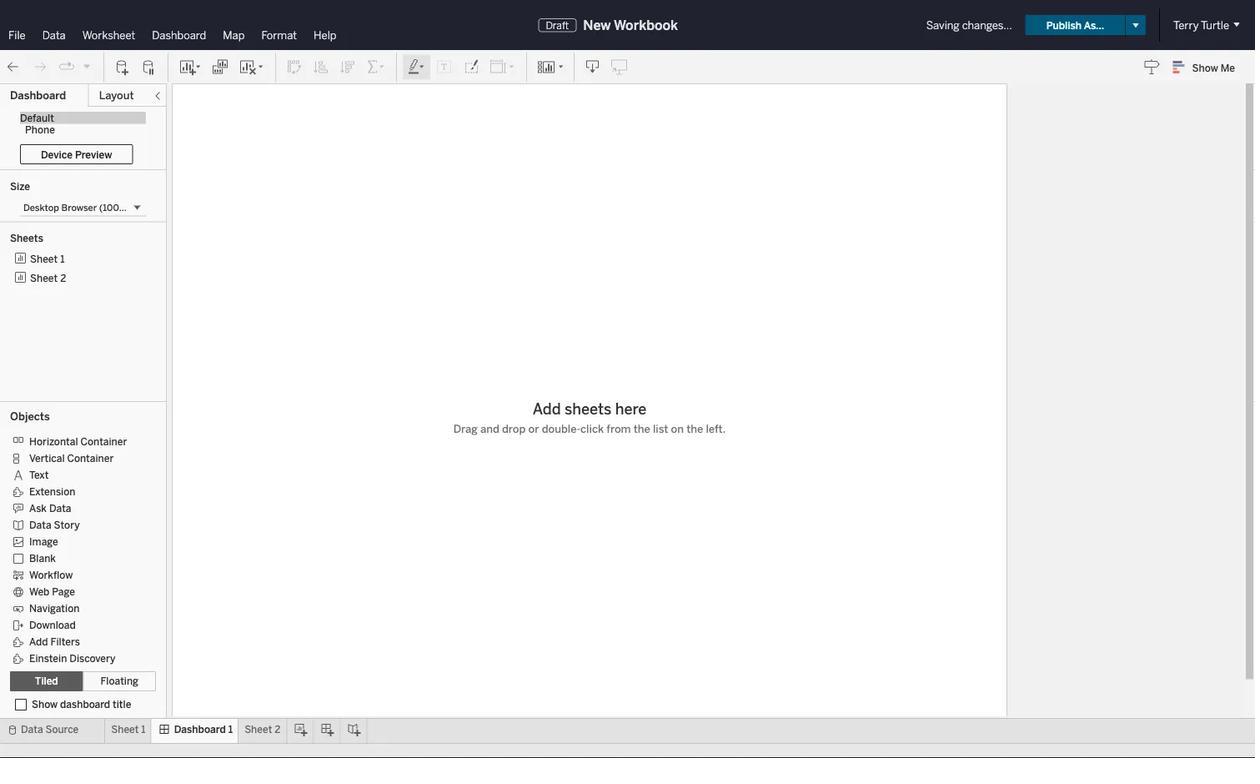 Task type: vqa. For each thing, say whether or not it's contained in the screenshot.
Publish As...
yes



Task type: describe. For each thing, give the bounding box(es) containing it.
navigation option
[[10, 600, 144, 617]]

list box containing sheet 1
[[10, 249, 156, 396]]

to use edit in desktop, save the workbook outside of personal space image
[[612, 59, 628, 76]]

or
[[529, 422, 539, 436]]

image option
[[10, 533, 144, 550]]

0 vertical spatial dashboard
[[152, 28, 206, 42]]

navigation
[[29, 603, 80, 615]]

(1000
[[99, 202, 125, 213]]

double-
[[542, 422, 581, 436]]

web page option
[[10, 583, 144, 600]]

desktop
[[23, 202, 59, 213]]

extension option
[[10, 483, 144, 500]]

0 vertical spatial sheet 2
[[30, 272, 66, 284]]

vertical
[[29, 452, 65, 465]]

container for vertical container
[[67, 452, 114, 465]]

add sheets here drag and drop or double-click from the list on the left.
[[454, 400, 726, 436]]

fit image
[[490, 59, 516, 76]]

text
[[29, 469, 49, 481]]

data story option
[[10, 516, 144, 533]]

ask
[[29, 503, 47, 515]]

redo image
[[32, 59, 48, 76]]

saving changes...
[[927, 18, 1013, 32]]

phone
[[25, 124, 55, 136]]

swap rows and columns image
[[286, 59, 303, 76]]

objects
[[10, 410, 50, 423]]

data guide image
[[1144, 58, 1161, 75]]

drop
[[502, 422, 526, 436]]

1 vertical spatial sheet 1
[[111, 724, 146, 736]]

2 the from the left
[[687, 422, 704, 436]]

workflow option
[[10, 567, 144, 583]]

data for data
[[42, 28, 66, 42]]

show dashboard title
[[32, 699, 131, 711]]

add filters option
[[10, 633, 144, 650]]

data for data source
[[21, 724, 43, 736]]

new workbook
[[583, 17, 678, 33]]

1 horizontal spatial 2
[[275, 724, 281, 736]]

blank
[[29, 553, 56, 565]]

tiled
[[35, 675, 58, 688]]

workbook
[[614, 17, 678, 33]]

ask data
[[29, 503, 71, 515]]

device preview button
[[20, 144, 133, 164]]

saving
[[927, 18, 960, 32]]

togglestate option group
[[10, 672, 156, 692]]

replay animation image
[[58, 59, 75, 75]]

horizontal container option
[[10, 433, 144, 450]]

workflow
[[29, 569, 73, 581]]

horizontal
[[29, 436, 78, 448]]

changes...
[[963, 18, 1013, 32]]

new
[[583, 17, 611, 33]]

draft
[[546, 19, 569, 31]]

show me button
[[1166, 54, 1251, 80]]

pause auto updates image
[[141, 59, 158, 76]]

browser
[[61, 202, 97, 213]]

vertical container
[[29, 452, 114, 465]]

data for data story
[[29, 519, 51, 531]]

file
[[8, 28, 26, 42]]

undo image
[[5, 59, 22, 76]]

drag
[[454, 422, 478, 436]]

x
[[127, 202, 132, 213]]

collapse image
[[153, 91, 163, 101]]

show for show dashboard title
[[32, 699, 58, 711]]

data story
[[29, 519, 80, 531]]

device preview
[[41, 148, 112, 160]]

objects list box
[[10, 428, 156, 667]]

horizontal container
[[29, 436, 127, 448]]

layout
[[99, 89, 134, 102]]

text option
[[10, 466, 144, 483]]

dashboard
[[60, 699, 110, 711]]

download option
[[10, 617, 144, 633]]

web
[[29, 586, 50, 598]]

title
[[113, 699, 131, 711]]

highlight image
[[407, 59, 426, 76]]

format workbook image
[[463, 59, 480, 76]]

help
[[314, 28, 337, 42]]



Task type: locate. For each thing, give the bounding box(es) containing it.
sort ascending image
[[313, 59, 330, 76]]

0 horizontal spatial 2
[[60, 272, 66, 284]]

the right on
[[687, 422, 704, 436]]

1 vertical spatial sheet 2
[[245, 724, 281, 736]]

sheet 1 down title
[[111, 724, 146, 736]]

1 vertical spatial container
[[67, 452, 114, 465]]

add for sheets
[[533, 400, 561, 418]]

1 vertical spatial dashboard
[[10, 89, 66, 102]]

add inside option
[[29, 636, 48, 648]]

add up einstein
[[29, 636, 48, 648]]

einstein
[[29, 653, 67, 665]]

terry
[[1174, 18, 1199, 32]]

preview
[[75, 148, 112, 160]]

add
[[533, 400, 561, 418], [29, 636, 48, 648]]

dashboard
[[152, 28, 206, 42], [10, 89, 66, 102], [174, 724, 226, 736]]

turtle
[[1202, 18, 1230, 32]]

terry turtle
[[1174, 18, 1230, 32]]

list
[[653, 422, 669, 436]]

add filters
[[29, 636, 80, 648]]

as...
[[1084, 19, 1105, 31]]

add for filters
[[29, 636, 48, 648]]

here
[[615, 400, 647, 418]]

duplicate image
[[212, 59, 229, 76]]

publish as...
[[1047, 19, 1105, 31]]

web page
[[29, 586, 75, 598]]

2 down browser
[[60, 272, 66, 284]]

sheet 2 right dashboard 1
[[245, 724, 281, 736]]

publish
[[1047, 19, 1082, 31]]

default phone
[[20, 112, 55, 136]]

show me
[[1193, 62, 1236, 74]]

page
[[52, 586, 75, 598]]

2 right dashboard 1
[[275, 724, 281, 736]]

filters
[[50, 636, 80, 648]]

1
[[60, 253, 65, 265], [141, 724, 146, 736], [228, 724, 233, 736]]

container for horizontal container
[[81, 436, 127, 448]]

sheet
[[30, 253, 58, 265], [30, 272, 58, 284], [111, 724, 139, 736], [245, 724, 272, 736]]

0 vertical spatial sheet 1
[[30, 253, 65, 265]]

1 horizontal spatial sheet 1
[[111, 724, 146, 736]]

default
[[20, 112, 54, 124]]

0 horizontal spatial the
[[634, 422, 651, 436]]

container inside option
[[81, 436, 127, 448]]

left.
[[706, 422, 726, 436]]

container down horizontal container
[[67, 452, 114, 465]]

on
[[671, 422, 684, 436]]

from
[[607, 422, 631, 436]]

1 horizontal spatial sheet 2
[[245, 724, 281, 736]]

clear sheet image
[[239, 59, 265, 76]]

0 vertical spatial container
[[81, 436, 127, 448]]

dashboard 1
[[174, 724, 233, 736]]

totals image
[[366, 59, 386, 76]]

data
[[42, 28, 66, 42], [49, 503, 71, 515], [29, 519, 51, 531], [21, 724, 43, 736]]

1 the from the left
[[634, 422, 651, 436]]

add up the or on the bottom of the page
[[533, 400, 561, 418]]

0 horizontal spatial show
[[32, 699, 58, 711]]

0 horizontal spatial 1
[[60, 253, 65, 265]]

0 horizontal spatial sheet 2
[[30, 272, 66, 284]]

2
[[60, 272, 66, 284], [275, 724, 281, 736]]

new data source image
[[114, 59, 131, 76]]

story
[[54, 519, 80, 531]]

discovery
[[69, 653, 115, 665]]

0 horizontal spatial sheet 1
[[30, 253, 65, 265]]

einstein discovery
[[29, 653, 115, 665]]

1 horizontal spatial add
[[533, 400, 561, 418]]

0 horizontal spatial add
[[29, 636, 48, 648]]

list box
[[10, 249, 156, 396]]

sheet 1
[[30, 253, 65, 265], [111, 724, 146, 736]]

einstein discovery option
[[10, 650, 144, 667]]

data up replay animation image
[[42, 28, 66, 42]]

0 vertical spatial 2
[[60, 272, 66, 284]]

show for show me
[[1193, 62, 1219, 74]]

2 inside list box
[[60, 272, 66, 284]]

container up vertical container option
[[81, 436, 127, 448]]

click
[[581, 422, 604, 436]]

0 vertical spatial show
[[1193, 62, 1219, 74]]

container
[[81, 436, 127, 448], [67, 452, 114, 465]]

sheet 2 down sheets at left
[[30, 272, 66, 284]]

the
[[634, 422, 651, 436], [687, 422, 704, 436]]

1 horizontal spatial 1
[[141, 724, 146, 736]]

show/hide cards image
[[537, 59, 564, 76]]

and
[[481, 422, 500, 436]]

extension
[[29, 486, 75, 498]]

worksheet
[[82, 28, 135, 42]]

1 vertical spatial add
[[29, 636, 48, 648]]

show down tiled
[[32, 699, 58, 711]]

sheet 1 down sheets at left
[[30, 253, 65, 265]]

sheets
[[10, 232, 43, 244]]

desktop browser (1000 x 800)
[[23, 202, 156, 213]]

floating
[[100, 675, 139, 688]]

sheets
[[565, 400, 612, 418]]

container inside option
[[67, 452, 114, 465]]

data left source
[[21, 724, 43, 736]]

format
[[261, 28, 297, 42]]

new worksheet image
[[179, 59, 202, 76]]

sort descending image
[[340, 59, 356, 76]]

the left list in the bottom right of the page
[[634, 422, 651, 436]]

show inside button
[[1193, 62, 1219, 74]]

ask data option
[[10, 500, 144, 516]]

show labels image
[[436, 59, 453, 76]]

data source
[[21, 724, 79, 736]]

vertical container option
[[10, 450, 144, 466]]

device
[[41, 148, 73, 160]]

show left 'me'
[[1193, 62, 1219, 74]]

data down ask
[[29, 519, 51, 531]]

show
[[1193, 62, 1219, 74], [32, 699, 58, 711]]

image
[[29, 536, 58, 548]]

1 vertical spatial show
[[32, 699, 58, 711]]

800)
[[135, 202, 156, 213]]

data up data story
[[49, 503, 71, 515]]

map
[[223, 28, 245, 42]]

publish as... button
[[1026, 15, 1126, 35]]

2 horizontal spatial 1
[[228, 724, 233, 736]]

source
[[45, 724, 79, 736]]

blank option
[[10, 550, 144, 567]]

replay animation image
[[82, 61, 92, 71]]

2 vertical spatial dashboard
[[174, 724, 226, 736]]

add inside add sheets here drag and drop or double-click from the list on the left.
[[533, 400, 561, 418]]

download image
[[585, 59, 602, 76]]

download
[[29, 619, 76, 631]]

sheet 2
[[30, 272, 66, 284], [245, 724, 281, 736]]

0 vertical spatial add
[[533, 400, 561, 418]]

1 horizontal spatial the
[[687, 422, 704, 436]]

size
[[10, 180, 30, 192]]

1 vertical spatial 2
[[275, 724, 281, 736]]

me
[[1221, 62, 1236, 74]]

1 horizontal spatial show
[[1193, 62, 1219, 74]]



